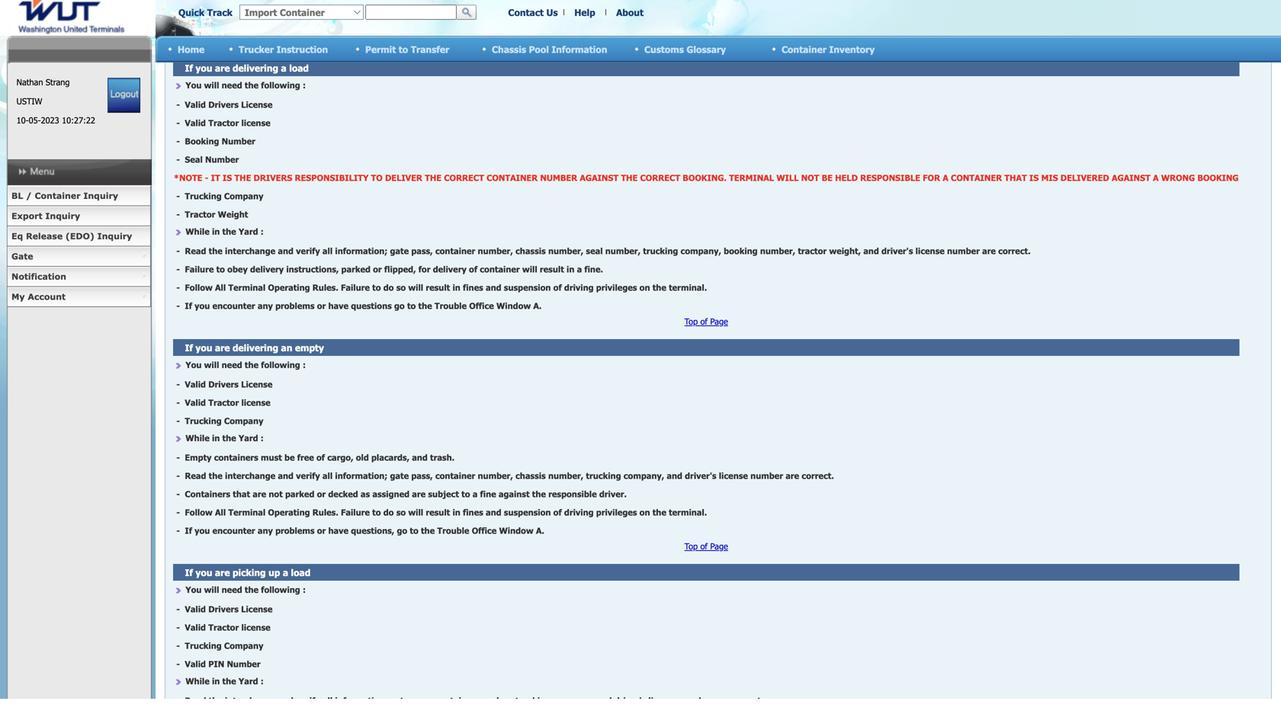 Task type: locate. For each thing, give the bounding box(es) containing it.
inquiry
[[83, 191, 118, 201], [45, 211, 80, 221], [97, 231, 132, 241]]

my account link
[[7, 287, 151, 307]]

export
[[11, 211, 42, 221]]

help
[[575, 7, 596, 18]]

chassis pool information
[[492, 44, 607, 55]]

05-
[[29, 115, 41, 125]]

gate
[[11, 251, 33, 262]]

1 horizontal spatial container
[[782, 44, 827, 55]]

inquiry for (edo)
[[97, 231, 132, 241]]

None text field
[[365, 5, 457, 20]]

information
[[552, 44, 607, 55]]

ustiw
[[17, 96, 42, 106]]

1 vertical spatial container
[[35, 191, 81, 201]]

gate link
[[7, 247, 151, 267]]

contact us link
[[508, 7, 558, 18]]

contact us
[[508, 7, 558, 18]]

container up "export inquiry"
[[35, 191, 81, 201]]

trucker
[[239, 44, 274, 55]]

us
[[547, 7, 558, 18]]

eq release (edo) inquiry
[[11, 231, 132, 241]]

permit to transfer
[[365, 44, 449, 55]]

account
[[28, 292, 66, 302]]

strang
[[46, 77, 70, 87]]

container left inventory
[[782, 44, 827, 55]]

inquiry right (edo)
[[97, 231, 132, 241]]

quick track
[[178, 7, 233, 18]]

instruction
[[277, 44, 328, 55]]

transfer
[[411, 44, 449, 55]]

container inventory
[[782, 44, 875, 55]]

quick
[[178, 7, 204, 18]]

inquiry up export inquiry link
[[83, 191, 118, 201]]

glossary
[[687, 44, 726, 55]]

container
[[782, 44, 827, 55], [35, 191, 81, 201]]

2 vertical spatial inquiry
[[97, 231, 132, 241]]

bl / container inquiry link
[[7, 186, 151, 206]]

export inquiry link
[[7, 206, 151, 227]]

trucker instruction
[[239, 44, 328, 55]]

eq
[[11, 231, 23, 241]]

inquiry for container
[[83, 191, 118, 201]]

10-
[[17, 115, 29, 125]]

0 vertical spatial inquiry
[[83, 191, 118, 201]]

0 horizontal spatial container
[[35, 191, 81, 201]]

release
[[26, 231, 63, 241]]

0 vertical spatial container
[[782, 44, 827, 55]]

inquiry down bl / container inquiry
[[45, 211, 80, 221]]

about
[[616, 7, 644, 18]]

inventory
[[829, 44, 875, 55]]

pool
[[529, 44, 549, 55]]

home
[[178, 44, 205, 55]]

(edo)
[[66, 231, 94, 241]]

container inside bl / container inquiry link
[[35, 191, 81, 201]]



Task type: vqa. For each thing, say whether or not it's contained in the screenshot.
the Export
yes



Task type: describe. For each thing, give the bounding box(es) containing it.
notification
[[11, 272, 66, 282]]

2023
[[41, 115, 59, 125]]

10:27:22
[[62, 115, 95, 125]]

to
[[399, 44, 408, 55]]

nathan strang
[[17, 77, 70, 87]]

10-05-2023 10:27:22
[[17, 115, 95, 125]]

my
[[11, 292, 25, 302]]

customs glossary
[[645, 44, 726, 55]]

help link
[[575, 7, 596, 18]]

eq release (edo) inquiry link
[[7, 227, 151, 247]]

track
[[207, 7, 233, 18]]

bl / container inquiry
[[11, 191, 118, 201]]

bl
[[11, 191, 23, 201]]

permit
[[365, 44, 396, 55]]

customs
[[645, 44, 684, 55]]

1 vertical spatial inquiry
[[45, 211, 80, 221]]

about link
[[616, 7, 644, 18]]

/
[[26, 191, 32, 201]]

export inquiry
[[11, 211, 80, 221]]

my account
[[11, 292, 66, 302]]

nathan
[[17, 77, 43, 87]]

chassis
[[492, 44, 526, 55]]

contact
[[508, 7, 544, 18]]

notification link
[[7, 267, 151, 287]]

login image
[[108, 78, 141, 113]]



